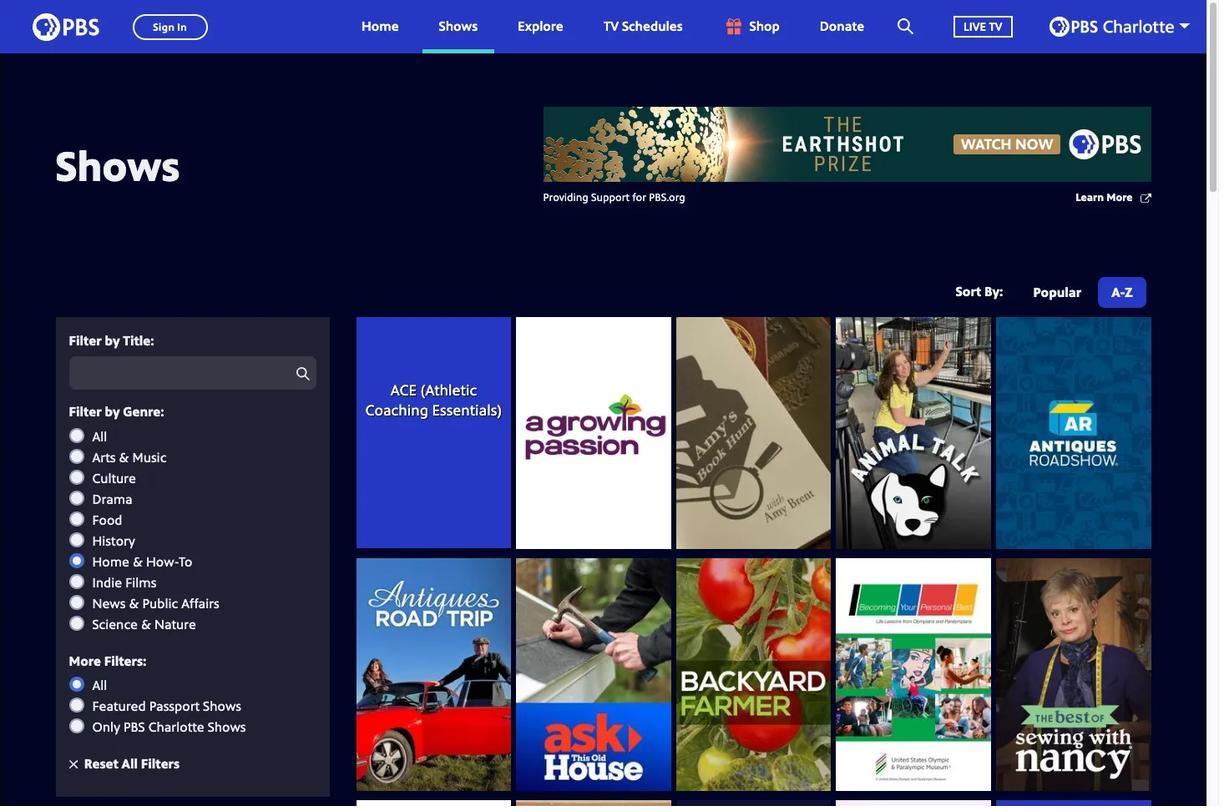 Task type: describe. For each thing, give the bounding box(es) containing it.
donate
[[820, 17, 865, 35]]

best places to live image
[[356, 801, 511, 807]]

passport
[[149, 697, 200, 716]]

becoming your personal best image
[[836, 559, 991, 792]]

learn more link
[[1076, 190, 1151, 207]]

reset all filters
[[84, 755, 180, 773]]

shows link
[[422, 0, 495, 53]]

essentials)
[[432, 400, 502, 420]]

filter by genre: all arts & music culture drama food history home & how-to indie films news & public affairs science & nature
[[69, 403, 220, 634]]

0 vertical spatial home
[[362, 17, 399, 35]]

home inside filter by genre: all arts & music culture drama food history home & how-to indie films news & public affairs science & nature
[[92, 553, 129, 571]]

pbs.org
[[649, 190, 686, 205]]

the best of sewing with nancy image
[[996, 559, 1151, 792]]

& down public
[[141, 615, 151, 634]]

beyond victorian image
[[516, 801, 671, 807]]

ace (athletic coaching essentials)
[[365, 380, 502, 420]]

live
[[964, 18, 986, 34]]

live tv link
[[937, 0, 1029, 53]]

0 horizontal spatial tv
[[604, 17, 619, 35]]

a growing passion image
[[516, 317, 671, 550]]

shop
[[750, 17, 780, 35]]

1 horizontal spatial more
[[1107, 190, 1133, 205]]

coaching
[[365, 400, 428, 420]]

filter by genre: element
[[69, 427, 316, 634]]

genre:
[[123, 403, 164, 421]]

for
[[632, 190, 646, 205]]

all inside more filters: all featured passport shows only pbs charlotte shows
[[92, 677, 107, 695]]

ace
[[391, 380, 417, 400]]

by for title:
[[105, 332, 120, 350]]

all inside "button"
[[122, 755, 138, 773]]

providing support for pbs.org
[[543, 190, 686, 205]]

drama
[[92, 490, 133, 508]]

advertisement region
[[543, 107, 1151, 182]]

a-z
[[1112, 283, 1133, 302]]

(athletic
[[421, 380, 477, 400]]

support
[[591, 190, 630, 205]]

tv schedules
[[604, 17, 683, 35]]

culture
[[92, 469, 136, 487]]

schedules
[[622, 17, 683, 35]]

live tv
[[964, 18, 1003, 34]]

antiques roadshow image
[[996, 317, 1151, 550]]

shop link
[[706, 0, 797, 53]]

backyard farmer image
[[676, 559, 831, 792]]

news
[[92, 594, 126, 613]]



Task type: vqa. For each thing, say whether or not it's contained in the screenshot.
The
no



Task type: locate. For each thing, give the bounding box(es) containing it.
tv
[[604, 17, 619, 35], [989, 18, 1003, 34]]

1 vertical spatial filter
[[69, 403, 102, 421]]

close image
[[69, 761, 78, 769]]

pbs
[[124, 718, 145, 737]]

all
[[92, 427, 107, 446], [92, 677, 107, 695], [122, 755, 138, 773]]

all up featured on the bottom of the page
[[92, 677, 107, 695]]

learn
[[1076, 190, 1104, 205]]

amy's book hunt image
[[676, 317, 831, 550]]

0 horizontal spatial home
[[92, 553, 129, 571]]

how-
[[146, 553, 179, 571]]

shows
[[439, 17, 478, 35], [56, 137, 180, 193], [203, 697, 241, 716], [208, 718, 246, 737]]

music
[[132, 448, 166, 467]]

1 vertical spatial home
[[92, 553, 129, 571]]

sort
[[956, 282, 982, 300]]

by left genre:
[[105, 403, 120, 421]]

antiques road trip image
[[356, 559, 511, 792]]

explore link
[[501, 0, 580, 53]]

filter for filter by title:
[[69, 332, 102, 350]]

only
[[92, 718, 120, 737]]

0 vertical spatial by
[[105, 332, 120, 350]]

home link
[[345, 0, 416, 53]]

1 horizontal spatial tv
[[989, 18, 1003, 34]]

by for genre:
[[105, 403, 120, 421]]

filter for filter by genre: all arts & music culture drama food history home & how-to indie films news & public affairs science & nature
[[69, 403, 102, 421]]

filter up arts
[[69, 403, 102, 421]]

search image
[[898, 18, 914, 34]]

public
[[142, 594, 178, 613]]

more filters: all featured passport shows only pbs charlotte shows
[[69, 652, 246, 737]]

home left the shows link
[[362, 17, 399, 35]]

sort by:
[[956, 282, 1003, 300]]

featured
[[92, 697, 146, 716]]

z
[[1125, 283, 1133, 302]]

ask this old house image
[[516, 559, 671, 792]]

science
[[92, 615, 138, 634]]

2 by from the top
[[105, 403, 120, 421]]

2 vertical spatial all
[[122, 755, 138, 773]]

to
[[179, 553, 192, 571]]

filter inside filter by genre: all arts & music culture drama food history home & how-to indie films news & public affairs science & nature
[[69, 403, 102, 421]]

more inside more filters: all featured passport shows only pbs charlotte shows
[[69, 652, 101, 670]]

& down films at the bottom
[[129, 594, 139, 613]]

all right reset
[[122, 755, 138, 773]]

charlotte
[[148, 718, 204, 737]]

pbs image
[[32, 8, 99, 46]]

1 vertical spatial more
[[69, 652, 101, 670]]

bloomtv image
[[676, 801, 831, 807]]

home down history
[[92, 553, 129, 571]]

animal talk image
[[836, 317, 991, 550]]

food
[[92, 511, 122, 529]]

popular
[[1034, 283, 1082, 302]]

explore
[[518, 17, 563, 35]]

&
[[119, 448, 129, 467], [133, 553, 143, 571], [129, 594, 139, 613], [141, 615, 151, 634]]

home
[[362, 17, 399, 35], [92, 553, 129, 571]]

donate link
[[803, 0, 881, 53]]

history
[[92, 532, 135, 550]]

filters
[[141, 755, 180, 773]]

tv right live
[[989, 18, 1003, 34]]

a-
[[1112, 283, 1125, 302]]

0 horizontal spatial more
[[69, 652, 101, 670]]

title:
[[123, 332, 154, 350]]

& right arts
[[119, 448, 129, 467]]

reset
[[84, 755, 118, 773]]

filter
[[69, 332, 102, 350], [69, 403, 102, 421]]

arts
[[92, 448, 116, 467]]

0 vertical spatial all
[[92, 427, 107, 446]]

1 vertical spatial all
[[92, 677, 107, 695]]

1 by from the top
[[105, 332, 120, 350]]

tv schedules link
[[587, 0, 700, 53]]

all inside filter by genre: all arts & music culture drama food history home & how-to indie films news & public affairs science & nature
[[92, 427, 107, 446]]

sort by: element
[[1017, 277, 1146, 313]]

more left filters:
[[69, 652, 101, 670]]

more filters: element
[[69, 677, 316, 737]]

by:
[[985, 282, 1003, 300]]

by inside filter by genre: all arts & music culture drama food history home & how-to indie films news & public affairs science & nature
[[105, 403, 120, 421]]

1 vertical spatial by
[[105, 403, 120, 421]]

films
[[125, 574, 157, 592]]

Filter by Title: text field
[[69, 357, 316, 390]]

more
[[1107, 190, 1133, 205], [69, 652, 101, 670]]

0 vertical spatial filter
[[69, 332, 102, 350]]

filter by title:
[[69, 332, 154, 350]]

2 filter from the top
[[69, 403, 102, 421]]

providing
[[543, 190, 589, 205]]

filters:
[[104, 652, 146, 670]]

tv left schedules at the top right
[[604, 17, 619, 35]]

breathe yoga for kids image
[[836, 801, 991, 807]]

all up arts
[[92, 427, 107, 446]]

more right learn
[[1107, 190, 1133, 205]]

learn more
[[1076, 190, 1133, 205]]

pbs charlotte image
[[1049, 17, 1174, 37]]

by
[[105, 332, 120, 350], [105, 403, 120, 421]]

1 filter from the top
[[69, 332, 102, 350]]

reset all filters button
[[69, 755, 180, 774]]

indie
[[92, 574, 122, 592]]

filter left title:
[[69, 332, 102, 350]]

by left title:
[[105, 332, 120, 350]]

1 horizontal spatial home
[[362, 17, 399, 35]]

affairs
[[181, 594, 220, 613]]

& up films at the bottom
[[133, 553, 143, 571]]

0 vertical spatial more
[[1107, 190, 1133, 205]]

nature
[[154, 615, 196, 634]]



